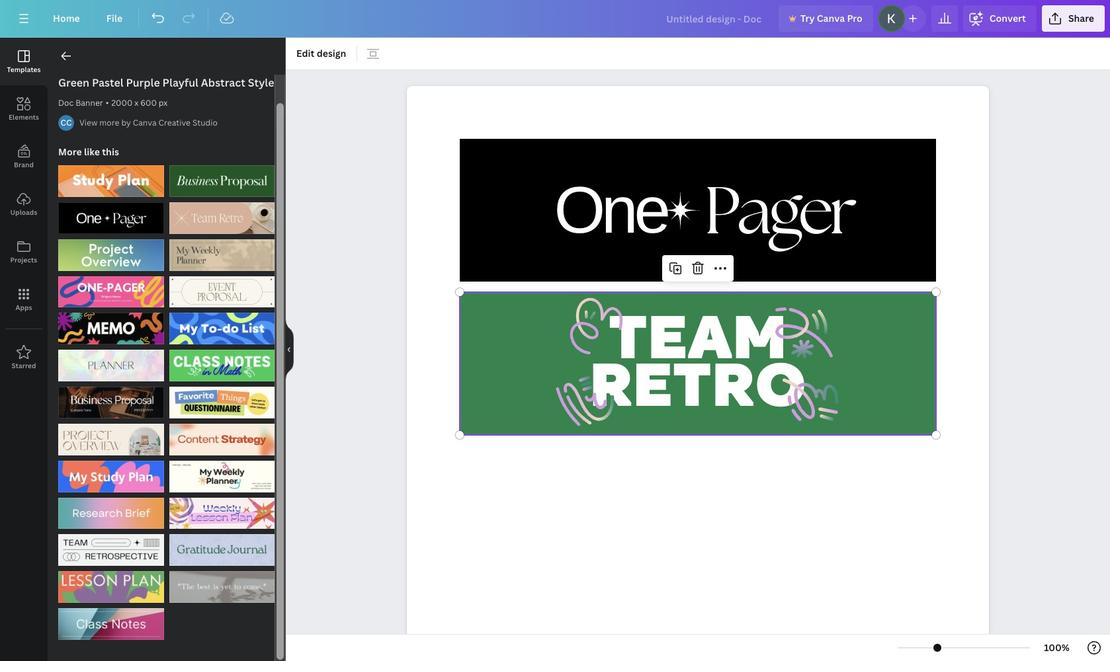 Task type: describe. For each thing, give the bounding box(es) containing it.
to-do list personal docs banner in blue light blue neon green playful abstract style group
[[169, 305, 275, 345]]

project overview/one-pager professional docs banner in beige brown warm classic style image
[[58, 424, 164, 456]]

templates button
[[0, 38, 48, 85]]

purple
[[126, 75, 160, 90]]

pro
[[848, 12, 863, 24]]

try canva pro
[[801, 12, 863, 24]]

banner inside team retro professional docs banner in green pastel purple playful abstract style
[[214, 58, 251, 73]]

interview preparations docs banner in beige black and white classic professional style image
[[169, 572, 275, 604]]

project overview/one-pager professional docs banner in black white sleek monochrome style image
[[58, 202, 164, 234]]

studio
[[193, 117, 218, 128]]

file button
[[96, 5, 133, 32]]

more
[[58, 146, 82, 158]]

planner personal docs banner in ivory pink yellow playful abstract style image
[[169, 461, 275, 493]]

x
[[135, 97, 139, 109]]

to-do list personal docs banner in blue light blue neon green playful abstract style image
[[169, 313, 275, 345]]

project overview docs banner in light green blue vibrant professional style image
[[58, 239, 164, 271]]

this
[[102, 146, 119, 158]]

pastel
[[92, 75, 124, 90]]

canva inside button
[[817, 12, 845, 24]]

elements
[[9, 113, 39, 122]]

view more by canva creative studio button
[[79, 117, 218, 130]]

interview preparations docs banner in beige black and white classic professional style group
[[169, 564, 275, 604]]

bright abstract colorful memo docs banner group
[[58, 305, 164, 345]]

starred
[[12, 361, 36, 371]]

design
[[317, 47, 346, 60]]

templates
[[7, 65, 41, 74]]

starred button
[[0, 334, 48, 382]]

favorite things questionnaire docs banner in blue orange green playful style group
[[169, 379, 275, 419]]

brand
[[14, 160, 34, 169]]

team for team retro
[[609, 313, 788, 373]]

convert button
[[964, 5, 1037, 32]]

100%
[[1045, 642, 1070, 655]]

like
[[84, 146, 100, 158]]

Design title text field
[[656, 5, 774, 32]]

project overview/one-pager professional docs banner in pink dark blue yellow playful abstract style image
[[58, 276, 164, 308]]

doc
[[58, 97, 74, 109]]

edit
[[297, 47, 315, 60]]

team retro professional docs banner in salmon tan warm classic style image
[[169, 202, 275, 234]]

white holographic background planner docs banner image
[[58, 350, 164, 382]]

try canva pro button
[[779, 5, 874, 32]]

projects
[[10, 256, 37, 265]]

class notes school docs banner in bright green dark blue playful abstract style image
[[169, 350, 275, 382]]

100% button
[[1036, 638, 1079, 659]]

planner personal docs banner in tan ash grey warm classic style image
[[169, 239, 275, 271]]

hide image
[[285, 318, 294, 382]]

none text field containing pager
[[407, 86, 990, 662]]

gratitude journal docs banner in light blue green vibrant professional style image
[[169, 535, 275, 567]]

event/business proposal professional docs banner in green white traditional corporate style group
[[169, 158, 275, 197]]

project overview docs banner in light green blue vibrant professional style group
[[58, 231, 164, 271]]

edit design
[[297, 47, 346, 60]]

apps button
[[0, 276, 48, 324]]

research brief docs banner in orange teal pink soft pastels style group
[[58, 490, 164, 530]]

team retro
[[590, 313, 807, 421]]

project overview/one-pager professional docs banner in beige brown warm classic style group
[[58, 416, 164, 456]]

creative
[[159, 117, 191, 128]]

green
[[58, 75, 89, 90]]

favorite things questionnaire docs banner in blue orange green playful style image
[[169, 387, 275, 419]]

main menu bar
[[0, 0, 1111, 38]]

team for team retro professional docs banner in green pastel purple playful abstract style
[[58, 58, 86, 73]]



Task type: locate. For each thing, give the bounding box(es) containing it.
class notes school docs banner in pink white photocentric style group
[[58, 601, 164, 641]]

canva inside button
[[133, 117, 157, 128]]

retro inside team retro professional docs banner in green pastel purple playful abstract style
[[88, 58, 117, 73]]

research brief docs banner in orange teal pink soft pastels style image
[[58, 498, 164, 530]]

team retro professional docs banner in green pastel purple playful abstract style
[[58, 58, 274, 90]]

team
[[58, 58, 86, 73], [609, 313, 788, 373]]

1 horizontal spatial team
[[609, 313, 788, 373]]

convert
[[990, 12, 1027, 24]]

team inside team retro
[[609, 313, 788, 373]]

share button
[[1042, 5, 1105, 32]]

playful
[[163, 75, 199, 90]]

style
[[248, 75, 274, 90]]

600
[[141, 97, 157, 109]]

team retro professional docs banner in grey black sleek monochrome style group
[[58, 527, 164, 567]]

0 vertical spatial canva
[[817, 12, 845, 24]]

retro for team retro professional docs banner in green pastel purple playful abstract style
[[88, 58, 117, 73]]

1 vertical spatial team
[[609, 313, 788, 373]]

0 horizontal spatial retro
[[88, 58, 117, 73]]

event/business proposal professional docs banner in dark brown white photocentric style group
[[58, 379, 164, 419]]

1 horizontal spatial canva
[[817, 12, 845, 24]]

team retro professional docs banner in salmon tan warm classic style group
[[169, 195, 275, 234]]

planner personal docs banner in tan ash grey warm classic style group
[[169, 231, 275, 271]]

retro
[[88, 58, 117, 73], [590, 361, 807, 421]]

None text field
[[407, 86, 990, 662]]

home link
[[42, 5, 91, 32]]

elements button
[[0, 85, 48, 133]]

1 vertical spatial canva
[[133, 117, 157, 128]]

weekly lesson plan docs banner in purple pink playful illustrative style image
[[169, 498, 275, 530]]

apps
[[16, 303, 32, 312]]

banner up view
[[76, 97, 103, 109]]

professional
[[119, 58, 183, 73]]

banner up abstract
[[214, 58, 251, 73]]

project overview/one-pager professional docs banner in pink dark blue yellow playful abstract style group
[[58, 268, 164, 308]]

canva creative studio element
[[58, 115, 74, 131]]

event/business proposal professional docs banner in green white traditional corporate style image
[[169, 165, 275, 197]]

canva right by
[[133, 117, 157, 128]]

0 horizontal spatial banner
[[76, 97, 103, 109]]

side panel tab list
[[0, 38, 48, 382]]

team retro professional docs banner in grey black sleek monochrome style image
[[58, 535, 164, 567]]

lesson plan school docs banner in green purple yellow playful abstract style group
[[58, 564, 164, 604]]

gratitude journal docs banner in light blue green vibrant professional style group
[[169, 527, 275, 567]]

doc banner
[[58, 97, 103, 109]]

white holographic background planner docs banner group
[[58, 342, 164, 382]]

bright abstract colorful memo docs banner image
[[58, 313, 164, 345]]

0 vertical spatial retro
[[88, 58, 117, 73]]

view
[[79, 117, 98, 128]]

planner personal docs banner in ivory pink yellow playful abstract style group
[[169, 453, 275, 493]]

team inside team retro professional docs banner in green pastel purple playful abstract style
[[58, 58, 86, 73]]

by
[[121, 117, 131, 128]]

brand button
[[0, 133, 48, 181]]

event/business proposal professional docs banner in beige dark brown warm classic style image
[[169, 276, 275, 308]]

file
[[106, 12, 123, 24]]

projects button
[[0, 228, 48, 276]]

px
[[159, 97, 168, 109]]

0 vertical spatial team
[[58, 58, 86, 73]]

event/business proposal professional docs banner in beige dark brown warm classic style group
[[169, 268, 275, 308]]

uploads
[[10, 208, 37, 217]]

in
[[254, 58, 263, 73]]

abstract
[[201, 75, 246, 90]]

study plan docs banner in bright orange white vibrant professional style group
[[58, 158, 164, 197]]

1 horizontal spatial banner
[[214, 58, 251, 73]]

study plan docs banner in bright orange white vibrant professional style image
[[58, 165, 164, 197]]

banner
[[214, 58, 251, 73], [76, 97, 103, 109]]

content strategy docs banner in pastel orange red light blue soft pastels style image
[[169, 424, 275, 456]]

more like this
[[58, 146, 119, 158]]

uploads button
[[0, 181, 48, 228]]

study plan school docs banner in blue pink orange playful abstract style group
[[58, 453, 164, 493]]

docs
[[186, 58, 211, 73]]

retro for team retro
[[590, 361, 807, 421]]

one
[[554, 173, 667, 247]]

home
[[53, 12, 80, 24]]

0 horizontal spatial canva
[[133, 117, 157, 128]]

canva right try
[[817, 12, 845, 24]]

1 vertical spatial banner
[[76, 97, 103, 109]]

2000
[[112, 97, 133, 109]]

study plan school docs banner in blue pink orange playful abstract style image
[[58, 461, 164, 493]]

class notes school docs banner in bright green dark blue playful abstract style group
[[169, 342, 275, 382]]

canva creative studio image
[[58, 115, 74, 131]]

more
[[99, 117, 119, 128]]

event/business proposal professional docs banner in dark brown white photocentric style image
[[58, 387, 164, 419]]

weekly lesson plan docs banner in purple pink playful illustrative style group
[[169, 490, 275, 530]]

2000 x 600 px
[[112, 97, 168, 109]]

1 vertical spatial retro
[[590, 361, 807, 421]]

class notes school docs banner in pink white photocentric style image
[[58, 609, 164, 641]]

share
[[1069, 12, 1095, 24]]

0 vertical spatial banner
[[214, 58, 251, 73]]

0 horizontal spatial team
[[58, 58, 86, 73]]

view more by canva creative studio
[[79, 117, 218, 128]]

try
[[801, 12, 815, 24]]

lesson plan school docs banner in green purple yellow playful abstract style image
[[58, 572, 164, 604]]

canva
[[817, 12, 845, 24], [133, 117, 157, 128]]

project overview/one-pager professional docs banner in black white sleek monochrome style group
[[58, 195, 164, 234]]

edit design button
[[291, 43, 352, 64]]

1 horizontal spatial retro
[[590, 361, 807, 421]]

pager
[[705, 174, 854, 249]]

content strategy docs banner in pastel orange red light blue soft pastels style group
[[169, 416, 275, 456]]



Task type: vqa. For each thing, say whether or not it's contained in the screenshot.
Edit video
no



